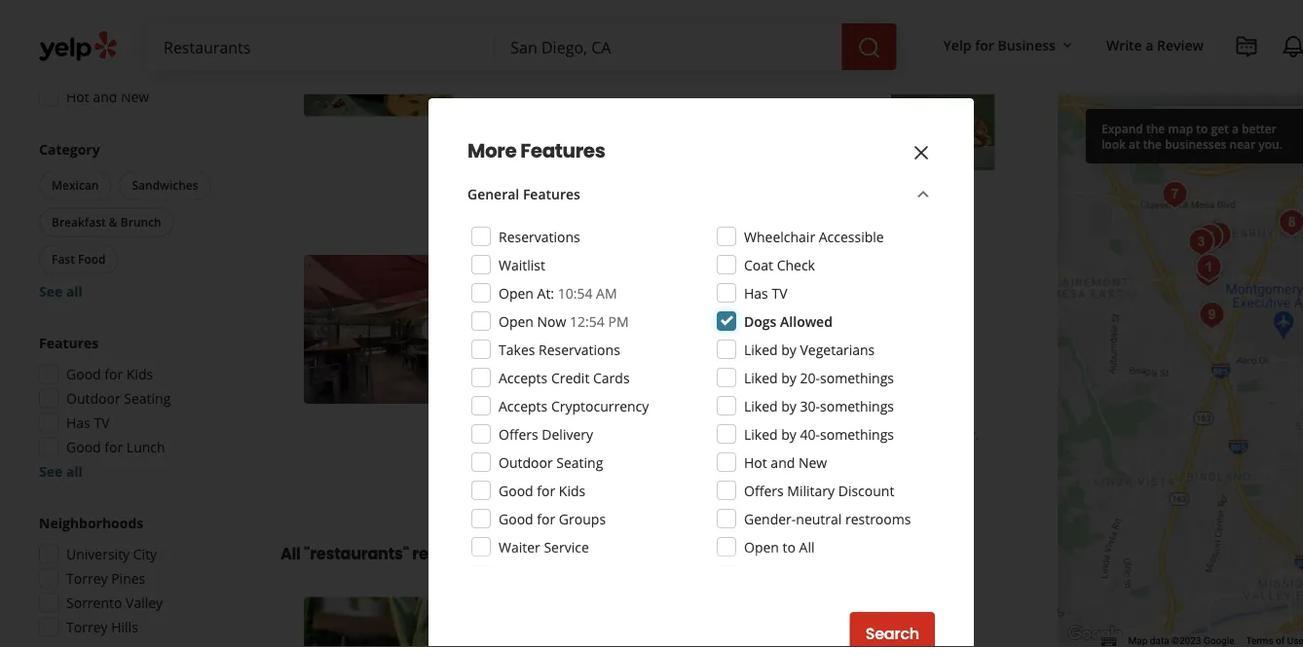 Task type: describe. For each thing, give the bounding box(es) containing it.
16 speech v2 image
[[476, 408, 492, 424]]

and down the chicago
[[912, 425, 936, 444]]

you.
[[1259, 136, 1283, 152]]

to up sandwiches
[[676, 406, 690, 424]]

open for open now 12:54 pm
[[499, 312, 534, 331]]

of
[[1276, 636, 1285, 647]]

search button
[[850, 613, 935, 648]]

make dinner easy with your panera faves.
[[493, 132, 757, 150]]

credit
[[551, 369, 590, 387]]

10:54
[[558, 284, 593, 302]]

reservations for waitlist
[[499, 227, 580, 246]]

results
[[412, 543, 466, 565]]

previous image
[[312, 318, 335, 342]]

rosati's pizza image
[[304, 255, 453, 405]]

seating inside the more features dialog
[[557, 453, 603, 472]]

chicken wings link
[[530, 317, 622, 337]]

good for lunch
[[66, 438, 165, 457]]

rosati's pizza
[[476, 255, 605, 282]]

for up waiter service
[[537, 510, 556, 529]]

gender-
[[744, 510, 796, 529]]

allowed
[[780, 312, 833, 331]]

4.7 star rating image
[[476, 630, 582, 648]]

reviews)
[[644, 288, 696, 306]]

review
[[1157, 36, 1204, 54]]

pizza for "rosati's
[[555, 406, 587, 424]]

service
[[544, 538, 589, 557]]

accepts for accepts cryptocurrency
[[499, 397, 548, 416]]

all for features
[[66, 463, 83, 481]]

more features dialog
[[0, 0, 1303, 648]]

torrey for torrey pines
[[66, 570, 108, 588]]

google image
[[1063, 623, 1128, 648]]

city
[[133, 546, 157, 564]]

outdoor seating inside the more features dialog
[[499, 453, 603, 472]]

0 horizontal spatial good for kids
[[66, 365, 153, 384]]

that
[[730, 425, 755, 444]]

breakfast & brunch
[[52, 214, 161, 230]]

by for 20-
[[782, 369, 797, 387]]

all inside the more features dialog
[[799, 538, 815, 557]]

soup link
[[476, 30, 513, 50]]

offers delivery
[[499, 425, 593, 444]]

yelp for business
[[944, 36, 1056, 54]]

user actions element
[[928, 24, 1303, 144]]

next image
[[422, 318, 445, 342]]

pizza for rosati's
[[556, 255, 605, 282]]

wheelchair
[[744, 227, 816, 246]]

see for category
[[39, 283, 63, 301]]

liked for liked by 30-somethings
[[744, 397, 778, 416]]

3.7 star rating image
[[476, 288, 582, 308]]

12:54
[[570, 312, 605, 331]]

businesses
[[1165, 136, 1227, 152]]

good right 16 checkmark v2 icon
[[499, 482, 534, 500]]

soup button
[[476, 30, 513, 50]]

use
[[1288, 636, 1303, 647]]

group containing category
[[35, 140, 242, 302]]

16 checkmark v2 image
[[476, 482, 492, 498]]

1 vertical spatial sandwiches
[[132, 177, 198, 193]]

university
[[66, 546, 130, 564]]

0 vertical spatial outdoor seating
[[66, 390, 171, 408]]

offers military discount
[[744, 482, 895, 500]]

breakfast & brunch button
[[39, 208, 174, 237]]

0 vertical spatial with
[[609, 132, 636, 150]]

slideshow element
[[304, 255, 453, 405]]

mexican
[[52, 177, 99, 193]]

dogs
[[744, 312, 777, 331]]

0 horizontal spatial in
[[469, 543, 484, 565]]

offers for offers delivery
[[499, 425, 538, 444]]

expand the map to get a better look at the businesses near you.
[[1102, 120, 1283, 152]]

good left lunch at bottom left
[[66, 438, 101, 457]]

soup
[[480, 31, 509, 48]]

good down offers takeout
[[66, 63, 101, 82]]

map for to
[[1168, 120, 1194, 136]]

university city
[[66, 546, 157, 564]]

groups
[[559, 510, 606, 529]]

for up "good for groups"
[[537, 482, 556, 500]]

6
[[540, 348, 548, 367]]

has for outdoor
[[66, 414, 90, 433]]

pizza inside pizza button
[[634, 319, 663, 335]]

make dinner easy with your panera faves. link
[[477, 92, 995, 170]]

stayed
[[539, 445, 581, 463]]

wings
[[583, 319, 618, 335]]

search as map mo
[[1190, 119, 1303, 137]]

good for groups
[[499, 510, 606, 529]]

grantville
[[675, 318, 736, 337]]

for down offers takeout
[[105, 63, 123, 82]]

2 horizontal spatial takeout
[[704, 482, 750, 498]]

pastas,
[[576, 425, 621, 444]]

8:00
[[548, 61, 575, 79]]

value
[[874, 425, 908, 444]]

signature
[[858, 406, 918, 424]]

neighborhoods
[[39, 514, 143, 533]]

expand the map to get a better look at the businesses near you. tooltip
[[1086, 109, 1303, 164]]

offers for offers takeout
[[66, 39, 106, 57]]

waiter service
[[499, 538, 589, 557]]

pizzas,
[[531, 425, 573, 444]]

faves.
[[721, 132, 757, 150]]

a inside 'link'
[[1146, 36, 1154, 54]]

a inside expand the map to get a better look at the businesses near you.
[[1232, 120, 1239, 136]]

hills
[[111, 619, 138, 637]]

0 horizontal spatial kids
[[127, 365, 153, 384]]

search for search as map mo
[[1190, 119, 1234, 137]]

see all for features
[[39, 463, 83, 481]]

features for general features
[[523, 185, 580, 203]]

salad button
[[521, 30, 560, 50]]

pm for open until 8:00 pm
[[579, 61, 600, 79]]

yelp for business button
[[936, 27, 1083, 62]]

flavor.
[[939, 425, 979, 444]]

16 chevron down v2 image
[[1060, 38, 1075, 53]]

hot and new inside the more features dialog
[[744, 453, 827, 472]]

discount
[[838, 482, 895, 500]]

good for dinner
[[66, 63, 170, 82]]

now
[[537, 312, 566, 331]]

features for more features
[[520, 137, 605, 165]]

good up 'waiter'
[[499, 510, 534, 529]]

and inside the more features dialog
[[771, 453, 795, 472]]

projects image
[[1235, 35, 1259, 58]]

all "restaurants" results in san diego, california
[[281, 543, 650, 565]]

map region
[[939, 0, 1303, 648]]

outdoor inside the more features dialog
[[499, 453, 553, 472]]

true
[[584, 445, 611, 463]]

group containing neighborhoods
[[33, 514, 242, 648]]

tv for check
[[772, 284, 788, 302]]

has for coat
[[744, 284, 768, 302]]

somethings for 30-
[[820, 397, 894, 416]]

dogs allowed
[[744, 312, 833, 331]]

30-
[[800, 397, 820, 416]]

quality,
[[824, 425, 871, 444]]

write a review link
[[1099, 27, 1212, 62]]

dinner
[[127, 63, 170, 82]]

min
[[551, 348, 578, 367]]

terms of use
[[1246, 636, 1303, 647]]

3.1 star rating image
[[476, 1, 582, 20]]

2 vertical spatial reservations
[[539, 340, 620, 359]]

see all button for features
[[39, 463, 83, 481]]

0 horizontal spatial hot
[[66, 88, 89, 106]]

your
[[639, 132, 669, 150]]

general
[[468, 185, 519, 203]]

16 sports on tv v2 image
[[592, 377, 607, 393]]

sports
[[611, 375, 652, 394]]

map for mo
[[1255, 119, 1283, 137]]

committed
[[604, 406, 673, 424]]

16 kid friendly v2 image
[[476, 377, 492, 393]]

wheelchair accessible
[[744, 227, 884, 246]]

open to all
[[744, 538, 815, 557]]

dinner
[[531, 132, 573, 150]]

look
[[1102, 136, 1126, 152]]

opens in 6 min
[[476, 348, 578, 367]]

san
[[487, 543, 517, 565]]

get
[[1211, 120, 1229, 136]]

waiter
[[499, 538, 540, 557]]

accessible
[[819, 227, 884, 246]]

16 checkmark v2 image for delivery
[[476, 187, 492, 202]]

reservations for offers takeout
[[66, 15, 148, 33]]

and down committed
[[624, 425, 649, 444]]

at
[[1129, 136, 1140, 152]]

open until 8:00 pm
[[476, 61, 600, 79]]

0 horizontal spatial hot and new
[[66, 88, 149, 106]]

make
[[493, 132, 528, 150]]



Task type: locate. For each thing, give the bounding box(es) containing it.
0 vertical spatial all
[[66, 283, 83, 301]]

0 vertical spatial has
[[744, 284, 768, 302]]

all left the "restaurants"
[[281, 543, 301, 565]]

general features
[[468, 185, 580, 203]]

1 vertical spatial outdoor
[[499, 453, 553, 472]]

see all button
[[39, 283, 83, 301], [39, 463, 83, 481]]

good for kids
[[66, 365, 153, 384], [499, 482, 586, 500]]

1 vertical spatial kids
[[559, 482, 586, 500]]

2 horizontal spatial offers
[[744, 482, 784, 500]]

offers
[[66, 39, 106, 57], [499, 425, 538, 444], [744, 482, 784, 500]]

0 horizontal spatial has
[[66, 414, 90, 433]]

waitlist
[[499, 256, 545, 274]]

1 16 checkmark v2 image from the left
[[476, 187, 492, 202]]

2 torrey from the top
[[66, 619, 108, 637]]

3 somethings from the top
[[820, 425, 894, 444]]

takeout up dinner
[[109, 39, 161, 57]]

formoosa image
[[1182, 223, 1221, 262]]

kids inside the more features dialog
[[559, 482, 586, 500]]

outdoor right 16 checkmark v2 icon
[[496, 482, 544, 498]]

google
[[1204, 636, 1235, 647]]

open down the 3.7 star rating image
[[499, 312, 534, 331]]

2 liked from the top
[[744, 369, 778, 387]]

cross street image
[[1189, 254, 1228, 293]]

16 checkmark v2 image for takeout
[[558, 187, 573, 202]]

seating
[[124, 390, 171, 408], [557, 453, 603, 472]]

by for vegetarians
[[782, 340, 797, 359]]

lunch
[[127, 438, 165, 457]]

2 vertical spatial group
[[33, 514, 242, 648]]

0 vertical spatial hot and new
[[66, 88, 149, 106]]

pines
[[111, 570, 145, 588]]

better
[[1242, 120, 1277, 136]]

1 vertical spatial all
[[66, 463, 83, 481]]

1 horizontal spatial new
[[799, 453, 827, 472]]

new inside the more features dialog
[[799, 453, 827, 472]]

for inside button
[[975, 36, 995, 54]]

see all button down fast
[[39, 283, 83, 301]]

1 horizontal spatial has tv
[[744, 284, 788, 302]]

cards
[[593, 369, 630, 387]]

see all down fast
[[39, 283, 83, 301]]

24 chevron down v2 image
[[912, 183, 935, 206]]

3 liked from the top
[[744, 397, 778, 416]]

16 checkmark v2 image down more features
[[558, 187, 573, 202]]

notifications image
[[1282, 35, 1303, 58]]

somethings down vegetarians
[[820, 369, 894, 387]]

kid friendly
[[496, 375, 568, 394]]

liked down dogs
[[744, 340, 778, 359]]

1 horizontal spatial outdoor seating
[[499, 453, 603, 472]]

0 vertical spatial tv
[[772, 284, 788, 302]]

features down fast
[[39, 334, 99, 353]]

1 vertical spatial has tv
[[66, 414, 110, 433]]

torrey down sorrento
[[66, 619, 108, 637]]

1 horizontal spatial tv
[[676, 375, 692, 394]]

all down good for lunch
[[66, 463, 83, 481]]

tv up good for lunch
[[94, 414, 110, 433]]

0 vertical spatial offers
[[66, 39, 106, 57]]

torrey for torrey hills
[[66, 619, 108, 637]]

1 vertical spatial seating
[[557, 453, 603, 472]]

3.7
[[589, 288, 609, 306]]

terms of use link
[[1246, 636, 1303, 647]]

write a review
[[1107, 36, 1204, 54]]

2 vertical spatial outdoor
[[496, 482, 544, 498]]

0 vertical spatial in
[[523, 348, 536, 367]]

seating up lunch at bottom left
[[124, 390, 171, 408]]

kids up "groups"
[[559, 482, 586, 500]]

open down soup 'button'
[[476, 61, 513, 79]]

seating up seating
[[557, 453, 603, 472]]

reservations up rosati's pizza "link"
[[499, 227, 580, 246]]

accepts for accepts credit cards
[[499, 369, 548, 387]]

takes
[[499, 340, 535, 359]]

20-
[[800, 369, 820, 387]]

sorrento valley
[[66, 594, 163, 613]]

sandwiches
[[652, 425, 726, 444]]

1 vertical spatial group
[[33, 334, 242, 482]]

for left lunch at bottom left
[[105, 438, 123, 457]]

0 horizontal spatial with
[[609, 132, 636, 150]]

0 horizontal spatial new
[[121, 88, 149, 106]]

1 horizontal spatial takeout
[[577, 187, 623, 203]]

new
[[121, 88, 149, 106], [799, 453, 827, 472]]

see up neighborhoods
[[39, 463, 63, 481]]

1 horizontal spatial has
[[744, 284, 768, 302]]

search for search
[[866, 623, 920, 645]]

see for features
[[39, 463, 63, 481]]

for
[[975, 36, 995, 54], [105, 63, 123, 82], [105, 365, 123, 384], [105, 438, 123, 457], [537, 482, 556, 500], [537, 510, 556, 529]]

all for category
[[66, 283, 83, 301]]

near
[[1230, 136, 1256, 152]]

1 somethings from the top
[[820, 369, 894, 387]]

0 horizontal spatial outdoor seating
[[66, 390, 171, 408]]

restrooms
[[846, 510, 911, 529]]

hot and new down good for dinner
[[66, 88, 149, 106]]

1 horizontal spatial sandwiches
[[572, 31, 640, 48]]

until
[[516, 61, 545, 79]]

has down "coat"
[[744, 284, 768, 302]]

0 vertical spatial torrey
[[66, 570, 108, 588]]

chicago
[[921, 406, 971, 424]]

2 somethings from the top
[[820, 397, 894, 416]]

by left 30-
[[782, 397, 797, 416]]

outdoor inside group
[[66, 390, 120, 408]]

4 liked from the top
[[744, 425, 778, 444]]

offers up good for dinner
[[66, 39, 106, 57]]

accepts down kid friendly
[[499, 397, 548, 416]]

1 vertical spatial torrey
[[66, 619, 108, 637]]

0 vertical spatial sandwiches
[[572, 31, 640, 48]]

None search field
[[148, 23, 901, 70]]

pm right 8:00
[[579, 61, 600, 79]]

tv for seating
[[94, 414, 110, 433]]

1 vertical spatial tv
[[676, 375, 692, 394]]

opens
[[476, 348, 520, 367]]

keyboard shortcuts image
[[1101, 638, 1117, 647]]

1 vertical spatial see
[[39, 463, 63, 481]]

offers up gender-
[[744, 482, 784, 500]]

features inside dropdown button
[[523, 185, 580, 203]]

1 horizontal spatial seating
[[557, 453, 603, 472]]

delivery down more features
[[496, 187, 542, 203]]

food
[[78, 251, 106, 267]]

by for 30-
[[782, 397, 797, 416]]

©2023
[[1172, 636, 1202, 647]]

1 horizontal spatial sandwiches button
[[568, 30, 644, 50]]

somethings up quality, at right
[[820, 397, 894, 416]]

1 vertical spatial good for kids
[[499, 482, 586, 500]]

italian button
[[476, 317, 522, 337]]

yuk dae jang image
[[1156, 175, 1195, 214]]

1 vertical spatial in
[[469, 543, 484, 565]]

0 vertical spatial outdoor
[[66, 390, 120, 408]]

rosati's
[[476, 255, 551, 282]]

to inside the more features dialog
[[783, 538, 796, 557]]

1 vertical spatial hot and new
[[744, 453, 827, 472]]

1 horizontal spatial offers
[[499, 425, 538, 444]]

group containing features
[[33, 334, 242, 482]]

by down customers
[[782, 425, 797, 444]]

offers for offers military discount
[[744, 482, 784, 500]]

1 vertical spatial pizza
[[634, 319, 663, 335]]

map right as
[[1255, 119, 1283, 137]]

0 horizontal spatial takeout
[[109, 39, 161, 57]]

has tv up good for lunch
[[66, 414, 110, 433]]

new down dinner
[[121, 88, 149, 106]]

good for kids up good for lunch
[[66, 365, 153, 384]]

hot and new down offer
[[744, 453, 827, 472]]

takeout up gender-
[[704, 482, 750, 498]]

good up good for lunch
[[66, 365, 101, 384]]

1 accepts from the top
[[499, 369, 548, 387]]

0 vertical spatial search
[[1190, 119, 1234, 137]]

pm inside the more features dialog
[[608, 312, 629, 331]]

1 see all from the top
[[39, 283, 83, 301]]

see all up neighborhoods
[[39, 463, 83, 481]]

for up good for lunch
[[105, 365, 123, 384]]

map inside expand the map to get a better look at the businesses near you.
[[1168, 120, 1194, 136]]

0 horizontal spatial 16 checkmark v2 image
[[476, 187, 492, 202]]

sandwiches inside sandwiches 'link'
[[572, 31, 640, 48]]

see
[[39, 283, 63, 301], [39, 463, 63, 481]]

1 horizontal spatial pm
[[608, 312, 629, 331]]

coat check
[[744, 256, 815, 274]]

1 horizontal spatial hot
[[744, 453, 767, 472]]

accepts down opens in 6 min
[[499, 369, 548, 387]]

sandwiches button up 8:00
[[568, 30, 644, 50]]

reservations up offers takeout
[[66, 15, 148, 33]]

open for open to all
[[744, 538, 779, 557]]

0 horizontal spatial tv
[[94, 414, 110, 433]]

2 all from the top
[[66, 463, 83, 481]]

in
[[523, 348, 536, 367], [469, 543, 484, 565]]

0 horizontal spatial sandwiches
[[132, 177, 198, 193]]

with up quality, at right
[[827, 406, 854, 424]]

sandwiches up "brunch"
[[132, 177, 198, 193]]

4 by from the top
[[782, 425, 797, 444]]

pizza left is
[[555, 406, 587, 424]]

by for 40-
[[782, 425, 797, 444]]

pm down (113 on the left top of page
[[608, 312, 629, 331]]

breakfast
[[52, 214, 106, 230]]

0 vertical spatial a
[[1146, 36, 1154, 54]]

0 vertical spatial kids
[[127, 365, 153, 384]]

(113 reviews)
[[613, 288, 696, 306]]

good for kids inside the more features dialog
[[499, 482, 586, 500]]

2 16 checkmark v2 image from the left
[[558, 187, 573, 202]]

"restaurants"
[[304, 543, 409, 565]]

open now 12:54 pm
[[499, 312, 629, 331]]

1 vertical spatial offers
[[499, 425, 538, 444]]

1 vertical spatial delivery
[[542, 425, 593, 444]]

park social image
[[1273, 204, 1303, 243]]

1 vertical spatial with
[[827, 406, 854, 424]]

fast food
[[52, 251, 106, 267]]

business
[[998, 36, 1056, 54]]

pizza down (113 reviews)
[[634, 319, 663, 335]]

features down more features
[[523, 185, 580, 203]]

2 see all button from the top
[[39, 463, 83, 481]]

group
[[35, 140, 242, 302], [33, 334, 242, 482], [33, 514, 242, 648]]

in left 6
[[523, 348, 536, 367]]

open for open at: 10:54 am
[[499, 284, 534, 302]]

search inside button
[[866, 623, 920, 645]]

2 vertical spatial pizza
[[555, 406, 587, 424]]

1 torrey from the top
[[66, 570, 108, 588]]

0 horizontal spatial a
[[1146, 36, 1154, 54]]

a right get
[[1232, 120, 1239, 136]]

0 vertical spatial new
[[121, 88, 149, 106]]

"rosati's pizza is committed to providing customers with signature chicago style pizzas, pastas, and sandwiches that offer high quality, value and flavor. we've stayed true to our…"
[[498, 406, 979, 463]]

high
[[793, 425, 821, 444]]

takeout down the easy
[[577, 187, 623, 203]]

0 vertical spatial see
[[39, 283, 63, 301]]

0 vertical spatial takeout
[[109, 39, 161, 57]]

2 see all from the top
[[39, 463, 83, 481]]

1 vertical spatial accepts
[[499, 397, 548, 416]]

sandwiches up 8:00
[[572, 31, 640, 48]]

1 see from the top
[[39, 283, 63, 301]]

pizza up 10:54 in the left of the page
[[556, 255, 605, 282]]

2 see from the top
[[39, 463, 63, 481]]

tv down 'coat check'
[[772, 284, 788, 302]]

tv inside group
[[94, 414, 110, 433]]

delivery up stayed
[[542, 425, 593, 444]]

1 vertical spatial a
[[1232, 120, 1239, 136]]

torrey pines
[[66, 570, 145, 588]]

all
[[66, 283, 83, 301], [66, 463, 83, 481]]

close image
[[910, 141, 933, 165]]

0 vertical spatial pm
[[579, 61, 600, 79]]

0 vertical spatial features
[[520, 137, 605, 165]]

0 horizontal spatial all
[[281, 543, 301, 565]]

takes reservations
[[499, 340, 620, 359]]

0 vertical spatial reservations
[[66, 15, 148, 33]]

new up military
[[799, 453, 827, 472]]

liked up offer
[[744, 397, 778, 416]]

has up good for lunch
[[66, 414, 90, 433]]

0 horizontal spatial pm
[[579, 61, 600, 79]]

has tv inside the more features dialog
[[744, 284, 788, 302]]

liked
[[744, 340, 778, 359], [744, 369, 778, 387], [744, 397, 778, 416], [744, 425, 778, 444]]

all down fast food button
[[66, 283, 83, 301]]

at:
[[537, 284, 554, 302]]

liked up customers
[[744, 369, 778, 387]]

fast food button
[[39, 245, 118, 274]]

1 by from the top
[[782, 340, 797, 359]]

hot down good for dinner
[[66, 88, 89, 106]]

has inside the more features dialog
[[744, 284, 768, 302]]

general features button
[[468, 183, 935, 208]]

for right yelp
[[975, 36, 995, 54]]

2 vertical spatial features
[[39, 334, 99, 353]]

liked for liked by 40-somethings
[[744, 425, 778, 444]]

0 horizontal spatial search
[[866, 623, 920, 645]]

1 horizontal spatial hot and new
[[744, 453, 827, 472]]

liked by 30-somethings
[[744, 397, 894, 416]]

has tv for good
[[66, 414, 110, 433]]

0 horizontal spatial seating
[[124, 390, 171, 408]]

features up general features on the top left of page
[[520, 137, 605, 165]]

0 horizontal spatial map
[[1168, 120, 1194, 136]]

liked for liked by 20-somethings
[[744, 369, 778, 387]]

somethings for 20-
[[820, 369, 894, 387]]

ten seconds rice noodle image
[[1200, 216, 1239, 255]]

pm for open now 12:54 pm
[[608, 312, 629, 331]]

liked for liked by vegetarians
[[744, 340, 778, 359]]

kid
[[496, 375, 516, 394]]

1 vertical spatial outdoor seating
[[499, 453, 603, 472]]

to down gender-
[[783, 538, 796, 557]]

fast
[[52, 251, 75, 267]]

2 accepts from the top
[[499, 397, 548, 416]]

outdoor seating
[[496, 482, 588, 498]]

tv inside the more features dialog
[[772, 284, 788, 302]]

0 vertical spatial delivery
[[496, 187, 542, 203]]

1 vertical spatial see all
[[39, 463, 83, 481]]

accepts
[[499, 369, 548, 387], [499, 397, 548, 416]]

(113 reviews) link
[[613, 286, 696, 307]]

diego,
[[520, 543, 570, 565]]

0 vertical spatial pizza
[[556, 255, 605, 282]]

pizza inside "rosati's pizza is committed to providing customers with signature chicago style pizzas, pastas, and sandwiches that offer high quality, value and flavor. we've stayed true to our…"
[[555, 406, 587, 424]]

1 vertical spatial features
[[523, 185, 580, 203]]

terms
[[1246, 636, 1274, 647]]

and down good for dinner
[[93, 88, 117, 106]]

"rosati's
[[498, 406, 551, 424]]

1 horizontal spatial good for kids
[[499, 482, 586, 500]]

steamy piggy image
[[1191, 218, 1230, 257]]

has tv up dogs
[[744, 284, 788, 302]]

category
[[39, 140, 100, 159]]

0 vertical spatial good for kids
[[66, 365, 153, 384]]

16 checkmark v2 image down more
[[476, 187, 492, 202]]

offers up we've
[[499, 425, 538, 444]]

woomiok image
[[1193, 296, 1232, 335]]

1 horizontal spatial all
[[799, 538, 815, 557]]

1 vertical spatial reservations
[[499, 227, 580, 246]]

a right write
[[1146, 36, 1154, 54]]

1 vertical spatial sandwiches button
[[119, 171, 211, 200]]

hot inside the more features dialog
[[744, 453, 767, 472]]

salad link
[[521, 30, 560, 50]]

0 vertical spatial hot
[[66, 88, 89, 106]]

pm
[[579, 61, 600, 79], [608, 312, 629, 331]]

0 vertical spatial accepts
[[499, 369, 548, 387]]

3 by from the top
[[782, 397, 797, 416]]

1 see all button from the top
[[39, 283, 83, 301]]

on
[[656, 375, 672, 394]]

liked down customers
[[744, 425, 778, 444]]

0 vertical spatial group
[[35, 140, 242, 302]]

2 by from the top
[[782, 369, 797, 387]]

good for kids up "good for groups"
[[499, 482, 586, 500]]

by down dogs allowed
[[782, 340, 797, 359]]

search image
[[858, 36, 881, 60]]

sports on tv
[[611, 375, 692, 394]]

more features
[[468, 137, 605, 165]]

open at: 10:54 am
[[499, 284, 617, 302]]

flama llama image
[[1190, 248, 1229, 287]]

am
[[596, 284, 617, 302]]

to left get
[[1197, 120, 1208, 136]]

open down gender-
[[744, 538, 779, 557]]

outdoor up good for lunch
[[66, 390, 120, 408]]

in left san
[[469, 543, 484, 565]]

has tv for dogs
[[744, 284, 788, 302]]

somethings for 40-
[[820, 425, 894, 444]]

1 vertical spatial hot
[[744, 453, 767, 472]]

with inside "rosati's pizza is committed to providing customers with signature chicago style pizzas, pastas, and sandwiches that offer high quality, value and flavor. we've stayed true to our…"
[[827, 406, 854, 424]]

1 liked from the top
[[744, 340, 778, 359]]

0 vertical spatial sandwiches button
[[568, 30, 644, 50]]

map left get
[[1168, 120, 1194, 136]]

pizza
[[556, 255, 605, 282], [634, 319, 663, 335], [555, 406, 587, 424]]

panera bread image
[[304, 0, 453, 116]]

1 horizontal spatial search
[[1190, 119, 1234, 137]]

1 vertical spatial search
[[866, 623, 920, 645]]

somethings down signature
[[820, 425, 894, 444]]

sandwiches button
[[568, 30, 644, 50], [119, 171, 211, 200]]

see all for category
[[39, 283, 83, 301]]

reservations down chicken wings "link"
[[539, 340, 620, 359]]

salad
[[525, 31, 556, 48]]

open for open until 8:00 pm
[[476, 61, 513, 79]]

expand
[[1102, 120, 1144, 136]]

tv right "on"
[[676, 375, 692, 394]]

as
[[1237, 119, 1251, 137]]

see all button up neighborhoods
[[39, 463, 83, 481]]

all down neutral
[[799, 538, 815, 557]]

a
[[1146, 36, 1154, 54], [1232, 120, 1239, 136]]

1 horizontal spatial in
[[523, 348, 536, 367]]

kids up lunch at bottom left
[[127, 365, 153, 384]]

is
[[590, 406, 600, 424]]

liked by 20-somethings
[[744, 369, 894, 387]]

1 vertical spatial somethings
[[820, 397, 894, 416]]

sandwiches button up "brunch"
[[119, 171, 211, 200]]

delivery inside the more features dialog
[[542, 425, 593, 444]]

by left 20-
[[782, 369, 797, 387]]

torrey up sorrento
[[66, 570, 108, 588]]

see all button for category
[[39, 283, 83, 301]]

1 vertical spatial takeout
[[577, 187, 623, 203]]

1 all from the top
[[66, 283, 83, 301]]

1 vertical spatial pm
[[608, 312, 629, 331]]

&
[[109, 214, 118, 230]]

outdoor down style at the left bottom
[[499, 453, 553, 472]]

and down offer
[[771, 453, 795, 472]]

to inside expand the map to get a better look at the businesses near you.
[[1197, 120, 1208, 136]]

16 checkmark v2 image
[[476, 187, 492, 202], [558, 187, 573, 202]]

2 vertical spatial somethings
[[820, 425, 894, 444]]

hot down that
[[744, 453, 767, 472]]

1 horizontal spatial with
[[827, 406, 854, 424]]

to right the true
[[614, 445, 627, 463]]

0 vertical spatial see all button
[[39, 283, 83, 301]]



Task type: vqa. For each thing, say whether or not it's contained in the screenshot.
middle "View"
no



